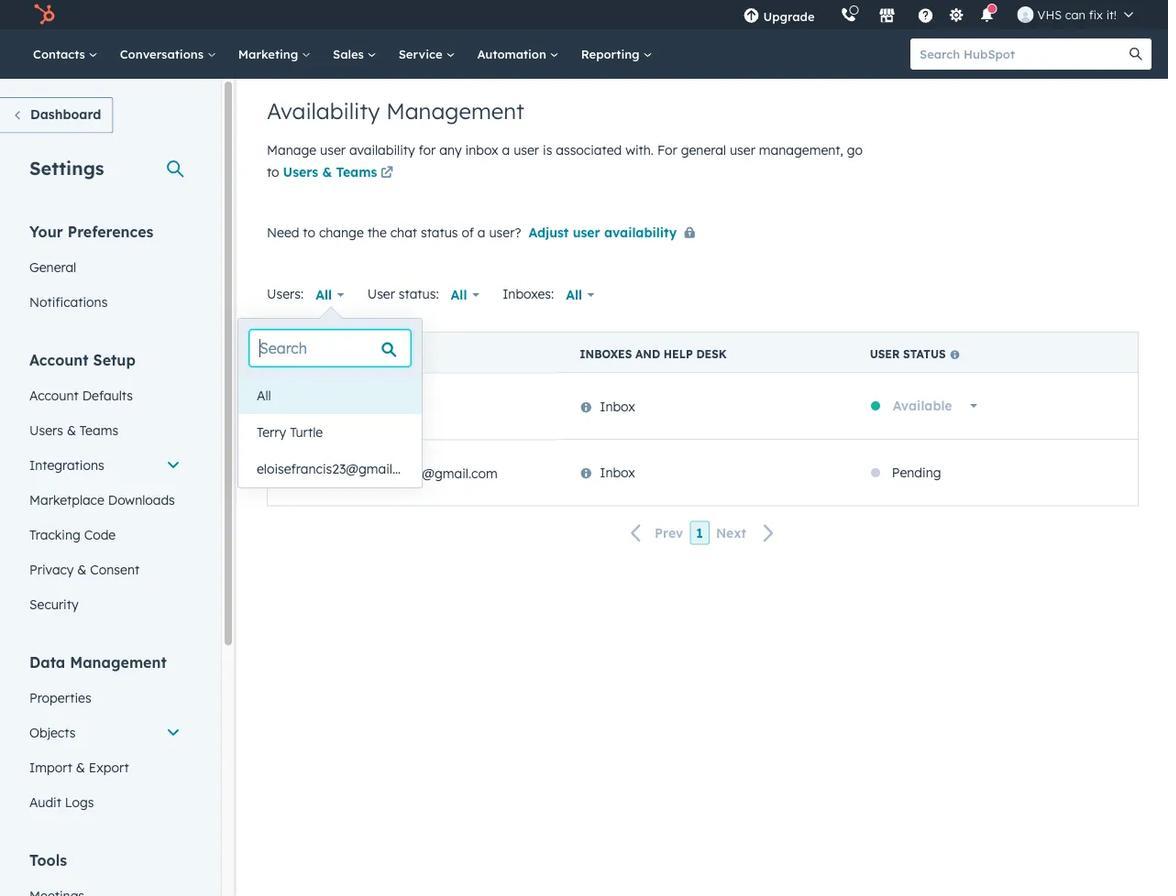 Task type: vqa. For each thing, say whether or not it's contained in the screenshot.
AND on the top right of the page
yes



Task type: locate. For each thing, give the bounding box(es) containing it.
a right 'of'
[[478, 224, 485, 240]]

1 link opens in a new window image from the top
[[380, 163, 393, 185]]

general
[[681, 142, 726, 158]]

1 vertical spatial account
[[29, 387, 79, 403]]

privacy & consent link
[[18, 552, 192, 587]]

1 all button from the left
[[439, 277, 492, 314]]

terry inside terry turtle button
[[257, 424, 286, 441]]

1 vertical spatial terry
[[257, 424, 286, 441]]

0 vertical spatial inbox
[[600, 398, 635, 414]]

1 inbox from the top
[[600, 398, 635, 414]]

menu
[[730, 0, 1146, 29]]

to down manage at the top of the page
[[267, 164, 279, 180]]

0 vertical spatial users & teams
[[283, 164, 377, 180]]

user
[[367, 286, 395, 302]]

1 user from the left
[[870, 347, 900, 361]]

link opens in a new window image inside users & teams link
[[380, 167, 393, 180]]

all for users:
[[316, 287, 332, 303]]

go
[[847, 142, 863, 158]]

menu item
[[827, 0, 831, 29]]

eloisefrancis23@gmail.com
[[257, 461, 421, 477], [333, 465, 498, 481]]

management,
[[759, 142, 843, 158]]

list box
[[238, 378, 422, 488]]

0 vertical spatial users
[[283, 164, 318, 180]]

to inside manage user availability for any inbox a user is associated with. for general user management, go to
[[267, 164, 279, 180]]

& up integrations on the left
[[67, 422, 76, 438]]

turtle down all button
[[290, 424, 323, 441]]

0 vertical spatial to
[[267, 164, 279, 180]]

1 horizontal spatial terry
[[333, 398, 362, 414]]

all right inboxes:
[[566, 287, 582, 303]]

vhs can fix it!
[[1037, 7, 1117, 22]]

sales
[[333, 46, 367, 61]]

notifications link
[[18, 285, 192, 320]]

account
[[29, 351, 89, 369], [29, 387, 79, 403]]

1 vertical spatial users
[[29, 422, 63, 438]]

1 horizontal spatial availability
[[604, 224, 677, 240]]

0 vertical spatial teams
[[336, 164, 377, 180]]

security link
[[18, 587, 192, 622]]

0 horizontal spatial a
[[478, 224, 485, 240]]

account setup element
[[18, 350, 192, 622]]

search image
[[1129, 48, 1142, 61]]

contacts
[[33, 46, 89, 61]]

1 horizontal spatial all button
[[554, 277, 607, 314]]

2 account from the top
[[29, 387, 79, 403]]

your
[[29, 222, 63, 241]]

0 horizontal spatial to
[[267, 164, 279, 180]]

data management element
[[18, 652, 192, 820]]

all up terry turtle button
[[257, 388, 271, 404]]

user
[[870, 347, 900, 361], [290, 348, 320, 361]]

teams inside account setup element
[[80, 422, 118, 438]]

availability inside manage user availability for any inbox a user is associated with. for general user management, go to
[[349, 142, 415, 158]]

1 vertical spatial terry turtle
[[257, 424, 323, 441]]

account defaults
[[29, 387, 133, 403]]

0 horizontal spatial users & teams
[[29, 422, 118, 438]]

marketplace downloads link
[[18, 483, 192, 518]]

eloisefrancis23@gmail.com button
[[238, 451, 422, 488]]

0 horizontal spatial all button
[[439, 277, 492, 314]]

availability down availability management
[[349, 142, 415, 158]]

it!
[[1106, 7, 1117, 22]]

users & teams link down manage at the top of the page
[[283, 163, 396, 185]]

users & teams up integrations on the left
[[29, 422, 118, 438]]

menu containing vhs can fix it!
[[730, 0, 1146, 29]]

all
[[316, 287, 332, 303], [451, 287, 467, 303], [566, 287, 582, 303], [257, 388, 271, 404]]

& left export
[[76, 760, 85, 776]]

account down account setup
[[29, 387, 79, 403]]

all inside all dropdown button
[[316, 287, 332, 303]]

user left status at the right top of page
[[870, 347, 900, 361]]

user for user status
[[870, 347, 900, 361]]

properties link
[[18, 681, 192, 716]]

inbox down inboxes
[[600, 398, 635, 414]]

users down manage at the top of the page
[[283, 164, 318, 180]]

terry turtle up terry turtle button
[[333, 398, 399, 414]]

conversations
[[120, 46, 207, 61]]

1 horizontal spatial users
[[283, 164, 318, 180]]

inbox
[[600, 398, 635, 414], [600, 465, 635, 481]]

users inside account setup element
[[29, 422, 63, 438]]

& for availability's users & teams link
[[322, 164, 332, 180]]

inbox up prev button
[[600, 465, 635, 481]]

& for account users & teams link
[[67, 422, 76, 438]]

all button
[[439, 277, 492, 314], [554, 277, 607, 314]]

1 horizontal spatial users & teams
[[283, 164, 377, 180]]

to
[[267, 164, 279, 180], [303, 224, 315, 240]]

marketplace downloads
[[29, 492, 175, 508]]

1 vertical spatial users & teams
[[29, 422, 118, 438]]

availability
[[349, 142, 415, 158], [604, 224, 677, 240]]

import & export
[[29, 760, 129, 776]]

availability for manage
[[349, 142, 415, 158]]

users & teams inside account setup element
[[29, 422, 118, 438]]

properties
[[29, 690, 91, 706]]

0 horizontal spatial users
[[29, 422, 63, 438]]

with.
[[625, 142, 654, 158]]

all for user status:
[[451, 287, 467, 303]]

availability inside adjust user availability button
[[604, 224, 677, 240]]

users & teams down manage at the top of the page
[[283, 164, 377, 180]]

1 horizontal spatial user
[[870, 347, 900, 361]]

terry up terry turtle button
[[333, 398, 362, 414]]

downloads
[[108, 492, 175, 508]]

link opens in a new window image
[[380, 163, 393, 185], [380, 167, 393, 180]]

service link
[[387, 29, 466, 79]]

teams down "account defaults" link
[[80, 422, 118, 438]]

2 link opens in a new window image from the top
[[380, 167, 393, 180]]

a inside manage user availability for any inbox a user is associated with. for general user management, go to
[[502, 142, 510, 158]]

available
[[893, 398, 952, 414]]

user inside button
[[573, 224, 600, 240]]

1 vertical spatial to
[[303, 224, 315, 240]]

pending
[[892, 465, 941, 481]]

automation link
[[466, 29, 570, 79]]

1 vertical spatial availability
[[604, 224, 677, 240]]

account up account defaults
[[29, 351, 89, 369]]

pagination navigation
[[267, 521, 1139, 546]]

user left is
[[514, 142, 539, 158]]

availability
[[267, 97, 380, 125]]

1 vertical spatial users & teams link
[[18, 413, 192, 448]]

management up properties link
[[70, 653, 167, 672]]

associated
[[556, 142, 622, 158]]

turtle up terry turtle button
[[366, 398, 399, 414]]

0 horizontal spatial teams
[[80, 422, 118, 438]]

0 vertical spatial availability
[[349, 142, 415, 158]]

settings link
[[945, 5, 968, 24]]

users up integrations on the left
[[29, 422, 63, 438]]

user down the 'availability'
[[320, 142, 346, 158]]

users & teams link down defaults
[[18, 413, 192, 448]]

&
[[322, 164, 332, 180], [67, 422, 76, 438], [77, 562, 87, 578], [76, 760, 85, 776]]

automation
[[477, 46, 550, 61]]

1 horizontal spatial users & teams link
[[283, 163, 396, 185]]

1 horizontal spatial management
[[386, 97, 524, 125]]

all button for inboxes:
[[554, 277, 607, 314]]

1 vertical spatial management
[[70, 653, 167, 672]]

1 vertical spatial teams
[[80, 422, 118, 438]]

tools
[[29, 851, 67, 870]]

all button up inboxes
[[554, 277, 607, 314]]

tracking
[[29, 527, 80, 543]]

account for account defaults
[[29, 387, 79, 403]]

0 horizontal spatial turtle
[[290, 424, 323, 441]]

sales link
[[322, 29, 387, 79]]

next
[[716, 525, 746, 541]]

0 vertical spatial terry turtle
[[333, 398, 399, 414]]

& for import & export link
[[76, 760, 85, 776]]

0 vertical spatial account
[[29, 351, 89, 369]]

eloisefrancis23@gmail.com inside button
[[257, 461, 421, 477]]

marketplaces image
[[879, 8, 895, 25]]

users
[[283, 164, 318, 180], [29, 422, 63, 438]]

teams up change
[[336, 164, 377, 180]]

0 horizontal spatial terry
[[257, 424, 286, 441]]

all right status:
[[451, 287, 467, 303]]

& right privacy
[[77, 562, 87, 578]]

terry turtle
[[333, 398, 399, 414], [257, 424, 323, 441]]

any
[[439, 142, 462, 158]]

fix
[[1089, 7, 1103, 22]]

0 horizontal spatial management
[[70, 653, 167, 672]]

2 user from the left
[[290, 348, 320, 361]]

0 vertical spatial a
[[502, 142, 510, 158]]

0 vertical spatial management
[[386, 97, 524, 125]]

your preferences
[[29, 222, 153, 241]]

terry turtle inside button
[[257, 424, 323, 441]]

settings image
[[948, 8, 965, 24]]

2 all button from the left
[[554, 277, 607, 314]]

prev
[[655, 525, 683, 541]]

1 horizontal spatial a
[[502, 142, 510, 158]]

terry down all button
[[257, 424, 286, 441]]

user right adjust at top
[[573, 224, 600, 240]]

inboxes
[[580, 347, 632, 361]]

status
[[421, 224, 458, 240]]

teams
[[336, 164, 377, 180], [80, 422, 118, 438]]

0 vertical spatial users & teams link
[[283, 163, 396, 185]]

status
[[903, 347, 946, 361]]

0 horizontal spatial terry turtle
[[257, 424, 323, 441]]

1 horizontal spatial teams
[[336, 164, 377, 180]]

1 vertical spatial turtle
[[290, 424, 323, 441]]

0 horizontal spatial users & teams link
[[18, 413, 192, 448]]

1
[[696, 525, 703, 541]]

a
[[502, 142, 510, 158], [478, 224, 485, 240]]

& down the 'availability'
[[322, 164, 332, 180]]

list box containing all
[[238, 378, 422, 488]]

0 vertical spatial terry
[[333, 398, 362, 414]]

1 account from the top
[[29, 351, 89, 369]]

all inside all button
[[257, 388, 271, 404]]

users for account setup
[[29, 422, 63, 438]]

hubspot link
[[22, 4, 69, 26]]

user
[[320, 142, 346, 158], [514, 142, 539, 158], [730, 142, 755, 158], [573, 224, 600, 240]]

0 horizontal spatial user
[[290, 348, 320, 361]]

user for user
[[290, 348, 320, 361]]

availability management
[[267, 97, 524, 125]]

reporting link
[[570, 29, 663, 79]]

1 vertical spatial inbox
[[600, 465, 635, 481]]

1 horizontal spatial to
[[303, 224, 315, 240]]

availability down with.
[[604, 224, 677, 240]]

terry
[[333, 398, 362, 414], [257, 424, 286, 441]]

turtle
[[366, 398, 399, 414], [290, 424, 323, 441]]

upgrade
[[763, 9, 815, 24]]

management up "any"
[[386, 97, 524, 125]]

a right inbox at the top of page
[[502, 142, 510, 158]]

0 horizontal spatial availability
[[349, 142, 415, 158]]

user up all button
[[290, 348, 320, 361]]

all right users:
[[316, 287, 332, 303]]

privacy
[[29, 562, 74, 578]]

users & teams link for availability
[[283, 163, 396, 185]]

terry turtle down all button
[[257, 424, 323, 441]]

2 inbox from the top
[[600, 465, 635, 481]]

0 vertical spatial turtle
[[366, 398, 399, 414]]

manage user availability for any inbox a user is associated with. for general user management, go to
[[267, 142, 863, 180]]

users & teams link
[[283, 163, 396, 185], [18, 413, 192, 448]]

all button down 'of'
[[439, 277, 492, 314]]

for
[[657, 142, 677, 158]]

notifications image
[[979, 8, 995, 25]]

& inside data management element
[[76, 760, 85, 776]]

to right need
[[303, 224, 315, 240]]



Task type: describe. For each thing, give the bounding box(es) containing it.
audit logs link
[[18, 785, 192, 820]]

general
[[29, 259, 76, 275]]

1 horizontal spatial turtle
[[366, 398, 399, 414]]

account defaults link
[[18, 378, 192, 413]]

general link
[[18, 250, 192, 285]]

desk
[[696, 347, 727, 361]]

hubspot image
[[33, 4, 55, 26]]

integrations button
[[18, 448, 192, 483]]

calling icon button
[[833, 3, 864, 27]]

Search HubSpot search field
[[910, 39, 1135, 70]]

dashboard link
[[0, 97, 113, 133]]

inbox
[[465, 142, 498, 158]]

adjust
[[528, 224, 569, 240]]

user right general
[[730, 142, 755, 158]]

users & teams for account
[[29, 422, 118, 438]]

terry turtle image
[[1017, 6, 1034, 23]]

turtle inside button
[[290, 424, 323, 441]]

calling icon image
[[840, 7, 857, 24]]

data
[[29, 653, 65, 672]]

inboxes and help desk
[[580, 347, 727, 361]]

marketing
[[238, 46, 302, 61]]

marketing link
[[227, 29, 322, 79]]

can
[[1065, 7, 1086, 22]]

prev button
[[620, 522, 690, 546]]

search button
[[1120, 39, 1152, 70]]

terry turtle button
[[238, 414, 422, 451]]

teams for availability
[[336, 164, 377, 180]]

management for availability management
[[386, 97, 524, 125]]

account setup
[[29, 351, 136, 369]]

import & export link
[[18, 750, 192, 785]]

logs
[[65, 794, 94, 810]]

dashboard
[[30, 106, 101, 122]]

users for availability management
[[283, 164, 318, 180]]

audit logs
[[29, 794, 94, 810]]

all button
[[238, 378, 422, 414]]

chat
[[390, 224, 417, 240]]

tracking code
[[29, 527, 116, 543]]

inbox for eloisefrancis23@gmail.com
[[600, 465, 635, 481]]

upgrade image
[[743, 8, 760, 25]]

account for account setup
[[29, 351, 89, 369]]

notifications button
[[971, 0, 1003, 29]]

help button
[[910, 0, 941, 29]]

users & teams link for account
[[18, 413, 192, 448]]

users & teams for availability
[[283, 164, 377, 180]]

of
[[462, 224, 474, 240]]

tracking code link
[[18, 518, 192, 552]]

available button
[[881, 388, 989, 424]]

1 vertical spatial a
[[478, 224, 485, 240]]

Search search field
[[249, 330, 411, 367]]

tools element
[[18, 850, 192, 897]]

management for data management
[[70, 653, 167, 672]]

objects
[[29, 725, 76, 741]]

need
[[267, 224, 299, 240]]

all button for user status:
[[439, 277, 492, 314]]

user status:
[[367, 286, 439, 302]]

export
[[89, 760, 129, 776]]

manage
[[267, 142, 316, 158]]

integrations
[[29, 457, 104, 473]]

settings
[[29, 156, 104, 179]]

contacts link
[[22, 29, 109, 79]]

all for inboxes:
[[566, 287, 582, 303]]

users:
[[267, 286, 304, 302]]

conversations link
[[109, 29, 227, 79]]

user status
[[870, 347, 946, 361]]

status:
[[399, 286, 439, 302]]

& for privacy & consent link
[[77, 562, 87, 578]]

data management
[[29, 653, 167, 672]]

the
[[367, 224, 387, 240]]

marketplace
[[29, 492, 104, 508]]

service
[[398, 46, 446, 61]]

consent
[[90, 562, 139, 578]]

setup
[[93, 351, 136, 369]]

import
[[29, 760, 72, 776]]

all button
[[304, 277, 356, 314]]

inboxes:
[[503, 286, 554, 302]]

availability for adjust
[[604, 224, 677, 240]]

next button
[[709, 522, 786, 546]]

objects button
[[18, 716, 192, 750]]

code
[[84, 527, 116, 543]]

security
[[29, 596, 79, 612]]

vhs can fix it! button
[[1006, 0, 1144, 29]]

1 button
[[690, 521, 709, 545]]

teams for account
[[80, 422, 118, 438]]

defaults
[[82, 387, 133, 403]]

1 horizontal spatial terry turtle
[[333, 398, 399, 414]]

inbox for terry turtle
[[600, 398, 635, 414]]

reporting
[[581, 46, 643, 61]]

adjust user availability button
[[528, 221, 702, 245]]

help image
[[917, 8, 934, 25]]

notifications
[[29, 294, 108, 310]]

help
[[664, 347, 693, 361]]

is
[[543, 142, 552, 158]]

audit
[[29, 794, 61, 810]]

need to change the chat status of a user?
[[267, 224, 521, 240]]

user?
[[489, 224, 521, 240]]

vhs
[[1037, 7, 1062, 22]]

your preferences element
[[18, 221, 192, 320]]



